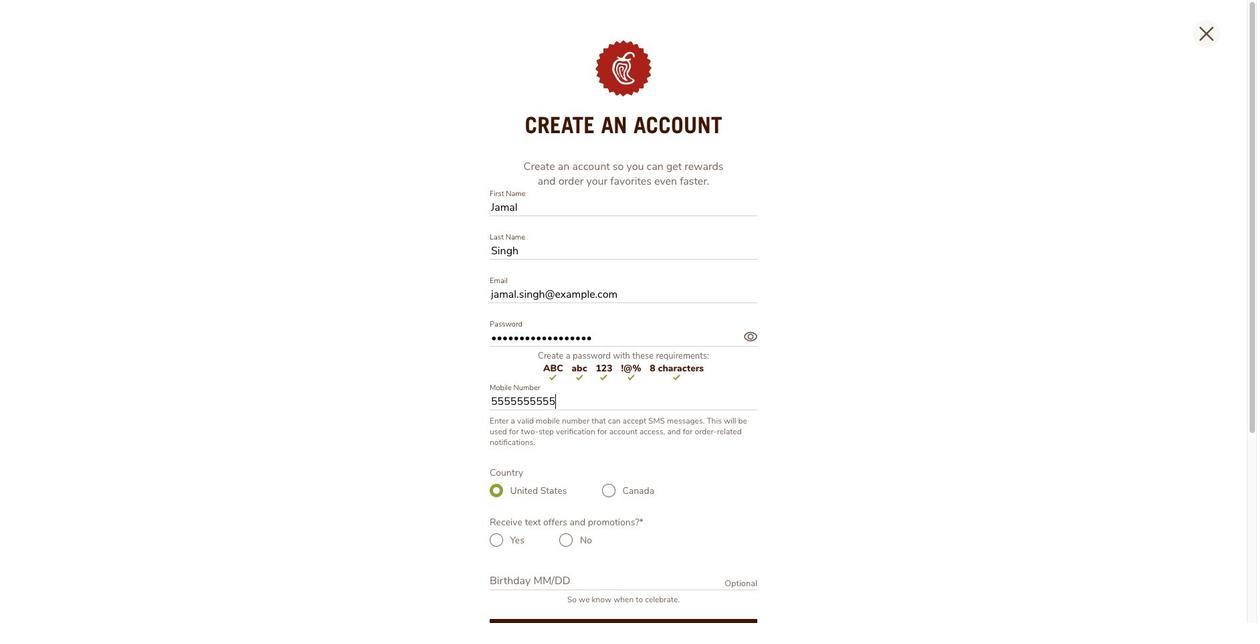 Task type: vqa. For each thing, say whether or not it's contained in the screenshot.
"cal"
no



Task type: describe. For each thing, give the bounding box(es) containing it.
yes image
[[490, 534, 503, 547]]

modal image
[[596, 40, 652, 96]]

Enter mobile number. telephone field
[[490, 394, 758, 411]]

Enter password password field
[[490, 330, 758, 347]]

United states radio
[[490, 484, 503, 498]]

Enter last name text field
[[490, 243, 758, 260]]

Canada radio
[[602, 484, 616, 498]]



Task type: locate. For each thing, give the bounding box(es) containing it.
option group
[[490, 484, 758, 498]]

Yes radio
[[490, 534, 503, 547]]

main content
[[0, 0, 1258, 623]]

heading
[[490, 114, 758, 136]]

canada image
[[602, 484, 616, 498]]

Enter birthday in MM/DD format so we know when to celebrate. telephone field
[[490, 574, 758, 591]]

no image
[[560, 534, 573, 547]]

password not visible image
[[744, 330, 758, 344]]

Enter first name text field
[[490, 200, 758, 216]]

add to bag image
[[1216, 47, 1249, 79]]

burrito bowl image
[[518, 473, 719, 587]]

No radio
[[560, 534, 573, 547]]

definition
[[524, 159, 724, 189], [490, 416, 758, 448], [490, 467, 758, 479], [490, 516, 758, 529], [725, 578, 758, 590], [490, 595, 758, 605]]

Enter email email field
[[490, 287, 758, 303]]



